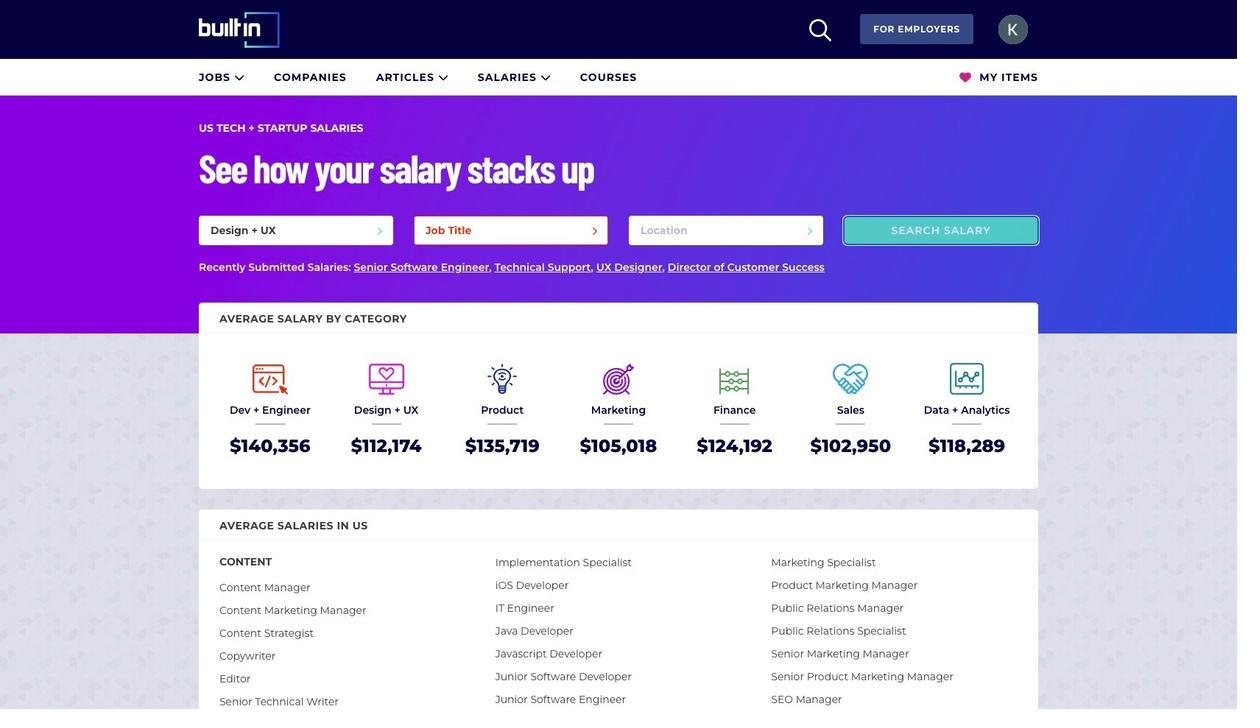 Task type: locate. For each thing, give the bounding box(es) containing it.
built in national image
[[199, 11, 301, 48]]

icon image
[[810, 19, 832, 41], [960, 72, 972, 83], [234, 72, 245, 82], [438, 72, 448, 82], [541, 72, 551, 82]]



